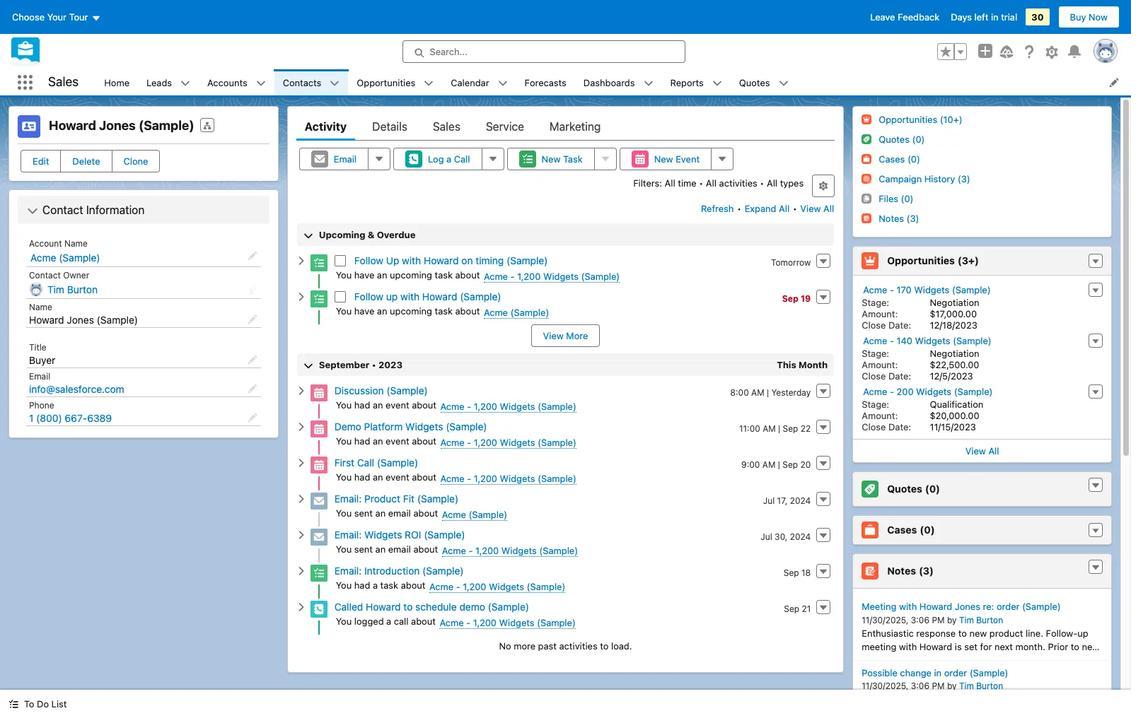 Task type: vqa. For each thing, say whether or not it's contained in the screenshot.


Task type: locate. For each thing, give the bounding box(es) containing it.
account name
[[29, 238, 88, 249]]

jul for email: product fit (sample)
[[763, 496, 775, 506]]

view all link down types
[[800, 197, 835, 220]]

an inside you have an upcoming task about acme - 1,200 widgets (sample)
[[377, 270, 387, 281]]

event for (sample)
[[386, 400, 409, 411]]

0 vertical spatial sales
[[48, 74, 79, 89]]

have inside you have an upcoming task about acme (sample)
[[354, 306, 374, 317]]

acme - 1,200 widgets (sample) link for 8:00 am | yesterday
[[440, 401, 576, 413]]

2 11/30/2025, from the top
[[862, 681, 909, 692]]

2 email image from the top
[[310, 529, 327, 546]]

about inside you sent an email about acme - 1,200 widgets (sample)
[[413, 544, 438, 555]]

1 negotiation amount: from the top
[[862, 297, 979, 320]]

you inside you logged a call about acme - 1,200 widgets (sample)
[[336, 616, 352, 627]]

(0) for quotes (0)
[[925, 483, 940, 495]]

date: for 140
[[888, 371, 911, 382]]

1 had from the top
[[354, 400, 370, 411]]

(0) for cases (0)
[[920, 524, 935, 536]]

had down demo
[[354, 436, 370, 447]]

0 vertical spatial in
[[991, 11, 999, 23]]

stage: down acme - 140 widgets (sample) link
[[862, 348, 889, 359]]

1,200 for 8:00 am | yesterday
[[474, 401, 497, 412]]

task image
[[310, 291, 327, 308]]

follow for follow up with howard on timing (sample)
[[354, 255, 383, 267]]

date: for 200
[[888, 422, 911, 433]]

1 email from the top
[[388, 508, 411, 519]]

edit email image
[[247, 384, 257, 394]]

1 vertical spatial in
[[934, 667, 942, 679]]

sent down the product
[[354, 508, 373, 519]]

follow left up at the top
[[354, 255, 383, 267]]

tim burton link down 'owner'
[[47, 284, 98, 296]]

1 vertical spatial upcoming
[[390, 306, 432, 317]]

(0) up cases (0) on the bottom of page
[[925, 483, 940, 495]]

view for view all
[[965, 446, 986, 457]]

acme up demo platform widgets (sample) link
[[440, 401, 464, 412]]

2 close from the top
[[862, 371, 886, 382]]

text default image inside quotes list item
[[778, 78, 788, 88]]

2 3:06 from the top
[[911, 681, 930, 692]]

1 horizontal spatial do
[[980, 669, 992, 680]]

2 vertical spatial you had an event about acme - 1,200 widgets (sample)
[[336, 472, 576, 485]]

4 you from the top
[[336, 436, 352, 447]]

an down the first call (sample) link
[[373, 472, 383, 483]]

1 vertical spatial |
[[778, 424, 780, 434]]

you inside you have an upcoming task about acme (sample)
[[336, 306, 352, 317]]

order right re:
[[997, 601, 1020, 613]]

0 vertical spatial email image
[[310, 493, 327, 510]]

1 event from the top
[[386, 400, 409, 411]]

0 vertical spatial event image
[[310, 421, 327, 438]]

event image left demo
[[310, 421, 327, 438]]

7 you from the top
[[336, 544, 352, 555]]

refresh
[[701, 203, 734, 214]]

about down called howard to schedule demo (sample) link
[[411, 616, 436, 627]]

acme left 140
[[863, 335, 887, 347]]

qualification amount:
[[862, 399, 983, 422]]

1 event image from the top
[[310, 421, 327, 438]]

burton down run
[[976, 681, 1003, 692]]

task inside you have an upcoming task about acme (sample)
[[435, 306, 453, 317]]

9 you from the top
[[336, 616, 352, 627]]

2 vertical spatial close
[[862, 422, 886, 433]]

1 vertical spatial tim
[[959, 615, 974, 626]]

tim
[[47, 284, 64, 296], [959, 615, 974, 626], [959, 681, 974, 692]]

4 had from the top
[[354, 580, 370, 591]]

opportunities image
[[862, 114, 872, 124], [862, 253, 879, 270]]

1 email: from the top
[[334, 493, 362, 505]]

(sample) inside possible change in order (sample) 11/30/2025, 3:06 pm by tim burton
[[970, 667, 1008, 679]]

3:06
[[911, 615, 930, 626], [911, 681, 930, 692]]

acme
[[30, 252, 56, 264], [484, 271, 508, 282], [863, 284, 887, 296], [484, 307, 508, 318], [863, 335, 887, 347], [863, 386, 887, 398], [440, 401, 464, 412], [440, 437, 464, 448], [440, 473, 464, 485], [442, 509, 466, 521], [442, 545, 466, 557], [429, 581, 454, 593], [440, 618, 464, 629]]

1 amount: from the top
[[862, 308, 898, 320]]

task image
[[310, 255, 327, 272], [310, 565, 327, 582]]

details link
[[372, 112, 407, 141]]

0 horizontal spatial in
[[934, 667, 942, 679]]

acme inside you logged a call about acme - 1,200 widgets (sample)
[[440, 618, 464, 629]]

1 vertical spatial 11/30/2025,
[[862, 681, 909, 692]]

do inside "meeting with howard jones re: order (sample) 11/30/2025, 3:06 pm by tim burton enthusiastic response to new product line. follow-up meeting with howard is set for next month. prior to next meeting, need to: send proposal to howard's team make adjustments to demo do run through with anne and jason"
[[980, 669, 992, 680]]

email: left the product
[[334, 493, 362, 505]]

2 vertical spatial event
[[386, 472, 409, 483]]

jul for email: widgets roi (sample)
[[761, 532, 772, 543]]

• up expand
[[760, 178, 764, 189]]

sales up log a call
[[433, 120, 460, 133]]

pm down to:
[[932, 681, 945, 692]]

2 event image from the top
[[310, 457, 327, 474]]

opportunities image for opportunities
[[862, 253, 879, 270]]

have right task icon
[[354, 306, 374, 317]]

email image for email: product fit (sample)
[[310, 493, 327, 510]]

am right 8:00
[[751, 388, 764, 398]]

task image for sep 18
[[310, 565, 327, 582]]

jones
[[99, 118, 136, 133], [67, 314, 94, 326], [955, 601, 980, 613]]

0 vertical spatial tim
[[47, 284, 64, 296]]

burton down 'owner'
[[67, 284, 98, 296]]

about down you have an upcoming task about acme - 1,200 widgets (sample)
[[455, 306, 480, 317]]

2 you had an event about acme - 1,200 widgets (sample) from the top
[[336, 436, 576, 448]]

have
[[354, 270, 374, 281], [354, 306, 374, 317]]

discussion (sample)
[[334, 385, 428, 397]]

new for new event
[[654, 153, 673, 165]]

0 horizontal spatial up
[[386, 291, 398, 303]]

upcoming inside you have an upcoming task about acme (sample)
[[390, 306, 432, 317]]

acme - 170 widgets (sample) link
[[863, 284, 991, 296]]

0 horizontal spatial a
[[373, 580, 378, 591]]

about for sep 18
[[401, 580, 425, 591]]

event for call
[[386, 472, 409, 483]]

0 vertical spatial amount:
[[862, 308, 898, 320]]

meeting with howard jones re: order (sample) 11/30/2025, 3:06 pm by tim burton enthusiastic response to new product line. follow-up meeting with howard is set for next month. prior to next meeting, need to: send proposal to howard's team make adjustments to demo do run through with anne and jason
[[862, 601, 1100, 694]]

acme inside you sent an email about acme (sample)
[[442, 509, 466, 521]]

fit
[[403, 493, 415, 505]]

an down the product
[[375, 508, 386, 519]]

email image for email: widgets roi (sample)
[[310, 529, 327, 546]]

2 by from the top
[[947, 681, 957, 692]]

text default image inside to do list button
[[8, 700, 18, 710]]

text default image
[[256, 78, 266, 88], [330, 78, 340, 88], [712, 78, 722, 88], [778, 78, 788, 88], [296, 386, 306, 396], [296, 494, 306, 504], [1091, 563, 1101, 573], [296, 602, 306, 612], [8, 700, 18, 710]]

stage: for acme - 200 widgets (sample)
[[862, 399, 889, 410]]

1 negotiation from the top
[[930, 297, 979, 308]]

tour
[[69, 11, 88, 23]]

1 3:06 from the top
[[911, 615, 930, 626]]

event up the 'email: product fit (sample)'
[[386, 472, 409, 483]]

activities up refresh
[[719, 178, 757, 189]]

2 date: from the top
[[888, 371, 911, 382]]

sep 21
[[784, 604, 811, 615]]

acme up you sent an email about acme (sample)
[[440, 473, 464, 485]]

1 vertical spatial stage:
[[862, 348, 889, 359]]

1 2024 from the top
[[790, 496, 811, 506]]

- inside you logged a call about acme - 1,200 widgets (sample)
[[466, 618, 471, 629]]

close up acme - 200 widgets (sample)
[[862, 371, 886, 382]]

2 vertical spatial jones
[[955, 601, 980, 613]]

0 vertical spatial call
[[454, 153, 470, 165]]

opportunities up "details" link
[[357, 77, 415, 88]]

0 vertical spatial negotiation
[[930, 297, 979, 308]]

burton
[[67, 284, 98, 296], [976, 615, 1003, 626], [976, 681, 1003, 692]]

event for platform
[[386, 436, 409, 447]]

negotiation for $17,000.00 close date:
[[930, 297, 979, 308]]

0 vertical spatial by
[[947, 615, 957, 626]]

1 vertical spatial email:
[[334, 529, 362, 541]]

cases image
[[862, 522, 879, 539]]

choose your tour
[[12, 11, 88, 23]]

task down introduction
[[380, 580, 398, 591]]

email: up called
[[334, 565, 362, 577]]

email: for email: widgets roi (sample)
[[334, 529, 362, 541]]

log a call button
[[393, 148, 482, 170]]

1 vertical spatial 2024
[[790, 532, 811, 543]]

new
[[969, 628, 987, 639]]

0 vertical spatial upcoming
[[390, 270, 432, 281]]

2 negotiation from the top
[[930, 348, 979, 359]]

service link
[[486, 112, 524, 141]]

0 horizontal spatial do
[[37, 699, 49, 710]]

1 horizontal spatial view
[[800, 203, 821, 214]]

follow-
[[1046, 628, 1077, 639]]

team
[[1057, 655, 1079, 667]]

negotiation up 12/18/2023 on the top
[[930, 297, 979, 308]]

0 vertical spatial 3:06
[[911, 615, 930, 626]]

view inside button
[[543, 330, 564, 342]]

date: inside $22,500.00 close date:
[[888, 371, 911, 382]]

2 vertical spatial view
[[965, 446, 986, 457]]

email inside button
[[334, 153, 357, 165]]

acme inside 'link'
[[863, 284, 887, 296]]

1 vertical spatial negotiation amount:
[[862, 348, 979, 371]]

event image left first at the bottom left
[[310, 457, 327, 474]]

1 next from the left
[[995, 642, 1013, 653]]

all
[[665, 178, 675, 189], [706, 178, 717, 189], [767, 178, 777, 189], [779, 203, 790, 214], [823, 203, 834, 214], [988, 446, 999, 457]]

tim inside tim burton link
[[47, 284, 64, 296]]

about up fit
[[412, 472, 436, 483]]

0 vertical spatial event
[[386, 400, 409, 411]]

2 pm from the top
[[932, 681, 945, 692]]

- inside you sent an email about acme - 1,200 widgets (sample)
[[469, 545, 473, 557]]

task inside you have an upcoming task about acme - 1,200 widgets (sample)
[[435, 270, 453, 281]]

0 horizontal spatial activities
[[559, 641, 597, 652]]

schedule
[[415, 601, 457, 613]]

amount: for $17,000.00 close date:
[[862, 308, 898, 320]]

order
[[997, 601, 1020, 613], [944, 667, 967, 679]]

event down discussion (sample) link
[[386, 400, 409, 411]]

2 vertical spatial a
[[386, 616, 391, 627]]

dashboards link
[[575, 69, 643, 95]]

a for you had a task about
[[373, 580, 378, 591]]

task down follow up with howard on timing (sample) link
[[435, 270, 453, 281]]

sent for you sent an email about acme (sample)
[[354, 508, 373, 519]]

1,200 for 9:00 am | sep 20
[[474, 473, 497, 485]]

negotiation amount:
[[862, 297, 979, 320], [862, 348, 979, 371]]

view all link down 11/15/2023
[[853, 439, 1111, 463]]

tim inside possible change in order (sample) 11/30/2025, 3:06 pm by tim burton
[[959, 681, 974, 692]]

0 vertical spatial follow
[[354, 255, 383, 267]]

jul 30, 2024
[[761, 532, 811, 543]]

about down roi
[[413, 544, 438, 555]]

jones left re:
[[955, 601, 980, 613]]

jones up "clone" button
[[99, 118, 136, 133]]

acme - 1,200 widgets (sample) link
[[484, 271, 620, 283], [440, 401, 576, 413], [440, 437, 576, 449], [440, 473, 576, 485], [442, 545, 578, 557], [429, 581, 565, 593], [440, 618, 576, 630]]

by up 'response'
[[947, 615, 957, 626]]

1 11/30/2025, from the top
[[862, 615, 909, 626]]

follow up with howard on timing (sample) link
[[354, 255, 548, 267]]

view all link
[[800, 197, 835, 220], [853, 439, 1111, 463]]

about inside you had a task about acme - 1,200 widgets (sample)
[[401, 580, 425, 591]]

burton inside "meeting with howard jones re: order (sample) 11/30/2025, 3:06 pm by tim burton enthusiastic response to new product line. follow-up meeting with howard is set for next month. prior to next meeting, need to: send proposal to howard's team make adjustments to demo do run through with anne and jason"
[[976, 615, 1003, 626]]

task image up task icon
[[310, 255, 327, 272]]

product
[[364, 493, 400, 505]]

you
[[336, 270, 352, 281], [336, 306, 352, 317], [336, 400, 352, 411], [336, 436, 352, 447], [336, 472, 352, 483], [336, 508, 352, 519], [336, 544, 352, 555], [336, 580, 352, 591], [336, 616, 352, 627]]

you had an event about acme - 1,200 widgets (sample) for widgets
[[336, 436, 576, 448]]

your
[[47, 11, 67, 23]]

1 new from the left
[[542, 153, 561, 165]]

about up demo platform widgets (sample) link
[[412, 400, 436, 411]]

(sample) inside you sent an email about acme - 1,200 widgets (sample)
[[539, 545, 578, 557]]

upcoming
[[390, 270, 432, 281], [390, 306, 432, 317]]

about inside you logged a call about acme - 1,200 widgets (sample)
[[411, 616, 436, 627]]

3 date: from the top
[[888, 422, 911, 433]]

had for first
[[354, 472, 370, 483]]

by inside possible change in order (sample) 11/30/2025, 3:06 pm by tim burton
[[947, 681, 957, 692]]

a inside you logged a call about acme - 1,200 widgets (sample)
[[386, 616, 391, 627]]

2 email from the top
[[388, 544, 411, 555]]

1 vertical spatial order
[[944, 667, 967, 679]]

a right log
[[446, 153, 451, 165]]

in down to:
[[934, 667, 942, 679]]

1 horizontal spatial next
[[1082, 642, 1100, 653]]

8 you from the top
[[336, 580, 352, 591]]

1 you had an event about acme - 1,200 widgets (sample) from the top
[[336, 400, 576, 412]]

0 vertical spatial 11/30/2025,
[[862, 615, 909, 626]]

2 event from the top
[[386, 436, 409, 447]]

month.
[[1015, 642, 1045, 653]]

called howard to schedule demo (sample)
[[334, 601, 529, 613]]

8:00 am | yesterday
[[730, 388, 811, 398]]

1 vertical spatial opportunities image
[[862, 253, 879, 270]]

you had an event about acme - 1,200 widgets (sample) down demo platform widgets (sample) link
[[336, 436, 576, 448]]

email: for email: product fit (sample)
[[334, 493, 362, 505]]

text default image inside reports list item
[[712, 78, 722, 88]]

email inside you sent an email about acme (sample)
[[388, 508, 411, 519]]

view down 11/15/2023
[[965, 446, 986, 457]]

call right first at the bottom left
[[357, 457, 374, 469]]

2 upcoming from the top
[[390, 306, 432, 317]]

1 close from the top
[[862, 320, 886, 331]]

contact for contact information
[[42, 204, 83, 216]]

2 opportunities image from the top
[[862, 253, 879, 270]]

email: widgets roi (sample)
[[334, 529, 465, 541]]

howard
[[49, 118, 96, 133], [424, 255, 459, 267], [422, 291, 457, 303], [29, 314, 64, 326], [919, 601, 952, 613], [366, 601, 401, 613], [919, 642, 952, 653]]

2 had from the top
[[354, 436, 370, 447]]

1 vertical spatial email
[[388, 544, 411, 555]]

1 vertical spatial sales
[[433, 120, 460, 133]]

0 horizontal spatial name
[[29, 302, 52, 313]]

3 event from the top
[[386, 472, 409, 483]]

name
[[64, 238, 88, 249], [29, 302, 52, 313]]

acme inside you have an upcoming task about acme - 1,200 widgets (sample)
[[484, 271, 508, 282]]

for
[[980, 642, 992, 653]]

about for 9:00 am | sep 20
[[412, 472, 436, 483]]

acme left 170
[[863, 284, 887, 296]]

1,200 inside you have an upcoming task about acme - 1,200 widgets (sample)
[[517, 271, 541, 282]]

3 close from the top
[[862, 422, 886, 433]]

opportunities image up quotes icon
[[862, 114, 872, 124]]

0 horizontal spatial quotes
[[739, 77, 770, 88]]

6 you from the top
[[336, 508, 352, 519]]

1 stage: from the top
[[862, 297, 889, 308]]

acme (sample) link
[[30, 252, 100, 265], [484, 307, 549, 319], [442, 509, 507, 521]]

0 vertical spatial email
[[388, 508, 411, 519]]

0 horizontal spatial order
[[944, 667, 967, 679]]

acme up you had a task about acme - 1,200 widgets (sample)
[[442, 545, 466, 557]]

acme up you sent an email about acme - 1,200 widgets (sample) on the bottom of page
[[442, 509, 466, 521]]

1 vertical spatial have
[[354, 306, 374, 317]]

1 pm from the top
[[932, 615, 945, 626]]

acme down demo platform widgets (sample) link
[[440, 437, 464, 448]]

3 you from the top
[[336, 400, 352, 411]]

- left 170
[[890, 284, 894, 296]]

2 vertical spatial tim burton link
[[959, 681, 1003, 692]]

text default image inside accounts list item
[[256, 78, 266, 88]]

0 vertical spatial task
[[435, 270, 453, 281]]

notes (3) link
[[879, 213, 919, 225]]

2 vertical spatial task
[[380, 580, 398, 591]]

account
[[29, 238, 62, 249]]

text default image
[[180, 78, 190, 88], [424, 78, 434, 88], [498, 78, 508, 88], [643, 78, 653, 88], [27, 206, 38, 217], [296, 256, 306, 266], [296, 292, 306, 302], [296, 422, 306, 432], [296, 458, 306, 468], [1091, 481, 1101, 491], [296, 530, 306, 540], [296, 566, 306, 576]]

$22,500.00 close date:
[[862, 359, 979, 382]]

in right "left"
[[991, 11, 999, 23]]

follow
[[354, 255, 383, 267], [354, 291, 383, 303]]

expand
[[745, 203, 776, 214]]

2 2024 from the top
[[790, 532, 811, 543]]

acme - 200 widgets (sample)
[[863, 386, 993, 398]]

2 vertical spatial date:
[[888, 422, 911, 433]]

close inside $22,500.00 close date:
[[862, 371, 886, 382]]

3 you had an event about acme - 1,200 widgets (sample) from the top
[[336, 472, 576, 485]]

notes
[[887, 565, 916, 577]]

0 vertical spatial opportunities
[[357, 77, 415, 88]]

1,200 inside you had a task about acme - 1,200 widgets (sample)
[[463, 581, 486, 593]]

contact for contact owner
[[29, 270, 61, 281]]

contact image
[[18, 115, 40, 138]]

acme up schedule
[[429, 581, 454, 593]]

list
[[96, 69, 1131, 95]]

to up "is"
[[958, 628, 967, 639]]

1 upcoming from the top
[[390, 270, 432, 281]]

5 you from the top
[[336, 472, 352, 483]]

1 vertical spatial jones
[[67, 314, 94, 326]]

call
[[454, 153, 470, 165], [357, 457, 374, 469]]

1 vertical spatial (0)
[[920, 524, 935, 536]]

2 task image from the top
[[310, 565, 327, 582]]

upcoming down up at the top
[[390, 270, 432, 281]]

about down the on
[[455, 270, 480, 281]]

sent inside you sent an email about acme - 1,200 widgets (sample)
[[354, 544, 373, 555]]

date: inside $20,000.00 close date:
[[888, 422, 911, 433]]

1 vertical spatial up
[[1077, 628, 1088, 639]]

1 date: from the top
[[888, 320, 911, 331]]

11/30/2025, inside "meeting with howard jones re: order (sample) 11/30/2025, 3:06 pm by tim burton enthusiastic response to new product line. follow-up meeting with howard is set for next month. prior to next meeting, need to: send proposal to howard's team make adjustments to demo do run through with anne and jason"
[[862, 615, 909, 626]]

view inside 'link'
[[965, 446, 986, 457]]

howard jones (sample) up "clone" button
[[49, 118, 194, 133]]

view
[[800, 203, 821, 214], [543, 330, 564, 342], [965, 446, 986, 457]]

2 new from the left
[[654, 153, 673, 165]]

about for jul 17, 2024
[[413, 508, 438, 519]]

you for sep 19
[[336, 306, 352, 317]]

widgets inside you sent an email about acme - 1,200 widgets (sample)
[[501, 545, 537, 557]]

task image for tomorrow
[[310, 255, 327, 272]]

acme - 1,200 widgets (sample) link for 9:00 am | sep 20
[[440, 473, 576, 485]]

2 email: from the top
[[334, 529, 362, 541]]

1 vertical spatial demo
[[953, 669, 978, 680]]

1 vertical spatial you had an event about acme - 1,200 widgets (sample)
[[336, 436, 576, 448]]

0 vertical spatial do
[[980, 669, 992, 680]]

1 vertical spatial follow
[[354, 291, 383, 303]]

1,200 inside you logged a call about acme - 1,200 widgets (sample)
[[473, 618, 497, 629]]

quotes image
[[862, 134, 872, 144]]

3 amount: from the top
[[862, 410, 898, 422]]

sales
[[48, 74, 79, 89], [433, 120, 460, 133]]

do inside to do list button
[[37, 699, 49, 710]]

about inside you sent an email about acme (sample)
[[413, 508, 438, 519]]

sep left 20
[[783, 460, 798, 470]]

contact down acme (sample)
[[29, 270, 61, 281]]

0 vertical spatial up
[[386, 291, 398, 303]]

new for new task
[[542, 153, 561, 165]]

with right meeting
[[899, 601, 917, 613]]

2 negotiation amount: from the top
[[862, 348, 979, 371]]

1 email image from the top
[[310, 493, 327, 510]]

new task
[[542, 153, 583, 165]]

1 vertical spatial quotes
[[887, 483, 922, 495]]

am right 9:00
[[762, 460, 776, 470]]

text default image inside calendar 'list item'
[[498, 78, 508, 88]]

2 horizontal spatial jones
[[955, 601, 980, 613]]

jones down tim burton
[[67, 314, 94, 326]]

text default image inside contact information dropdown button
[[27, 206, 38, 217]]

opportunities inside list item
[[357, 77, 415, 88]]

tab list
[[296, 112, 835, 141]]

call right log
[[454, 153, 470, 165]]

1 follow from the top
[[354, 255, 383, 267]]

you for jul 17, 2024
[[336, 508, 352, 519]]

sent
[[354, 508, 373, 519], [354, 544, 373, 555]]

up inside "meeting with howard jones re: order (sample) 11/30/2025, 3:06 pm by tim burton enthusiastic response to new product line. follow-up meeting with howard is set for next month. prior to next meeting, need to: send proposal to howard's team make adjustments to demo do run through with anne and jason"
[[1077, 628, 1088, 639]]

2 vertical spatial stage:
[[862, 399, 889, 410]]

group
[[937, 43, 967, 60]]

1 vertical spatial event
[[386, 436, 409, 447]]

howard jones (sample) down tim burton
[[29, 314, 138, 326]]

2 vertical spatial |
[[778, 460, 780, 470]]

- inside 'link'
[[890, 284, 894, 296]]

sep left 19
[[782, 294, 798, 304]]

contact up account name
[[42, 204, 83, 216]]

1 vertical spatial a
[[373, 580, 378, 591]]

an for jul
[[375, 508, 386, 519]]

3 stage: from the top
[[862, 399, 889, 410]]

0 vertical spatial email
[[334, 153, 357, 165]]

1 vertical spatial 3:06
[[911, 681, 930, 692]]

1 vertical spatial burton
[[976, 615, 1003, 626]]

and
[[862, 683, 878, 694]]

3 had from the top
[[354, 472, 370, 483]]

0 horizontal spatial opportunities
[[357, 77, 415, 88]]

contact inside dropdown button
[[42, 204, 83, 216]]

1 horizontal spatial in
[[991, 11, 999, 23]]

date: inside $17,000.00 close date:
[[888, 320, 911, 331]]

am
[[751, 388, 764, 398], [763, 424, 776, 434], [762, 460, 776, 470]]

1 sent from the top
[[354, 508, 373, 519]]

close
[[862, 320, 886, 331], [862, 371, 886, 382], [862, 422, 886, 433]]

cases image
[[862, 154, 872, 164]]

1 horizontal spatial email
[[334, 153, 357, 165]]

acme down schedule
[[440, 618, 464, 629]]

1 you from the top
[[336, 270, 352, 281]]

quotes right reports list item
[[739, 77, 770, 88]]

email button
[[299, 148, 369, 170]]

(sample) inside "meeting with howard jones re: order (sample) 11/30/2025, 3:06 pm by tim burton enthusiastic response to new product line. follow-up meeting with howard is set for next month. prior to next meeting, need to: send proposal to howard's team make adjustments to demo do run through with anne and jason"
[[1022, 601, 1061, 613]]

2 follow from the top
[[354, 291, 383, 303]]

contacts list item
[[274, 69, 348, 95]]

email image
[[310, 493, 327, 510], [310, 529, 327, 546]]

1 vertical spatial acme (sample) link
[[484, 307, 549, 319]]

1 vertical spatial name
[[29, 302, 52, 313]]

email
[[334, 153, 357, 165], [29, 371, 50, 382]]

widgets inside you had a task about acme - 1,200 widgets (sample)
[[489, 581, 524, 593]]

&
[[368, 229, 374, 241]]

acme - 140 widgets (sample)
[[863, 335, 992, 347]]

jason
[[880, 683, 906, 694]]

jul left 30,
[[761, 532, 772, 543]]

a down introduction
[[373, 580, 378, 591]]

2 amount: from the top
[[862, 359, 898, 371]]

calendar link
[[442, 69, 498, 95]]

call
[[394, 616, 409, 627]]

quotes for quotes
[[739, 77, 770, 88]]

trial
[[1001, 11, 1017, 23]]

task down "follow up with howard (sample)" link
[[435, 306, 453, 317]]

quotes inside quotes link
[[739, 77, 770, 88]]

view for view more
[[543, 330, 564, 342]]

0 vertical spatial negotiation amount:
[[862, 297, 979, 320]]

1 horizontal spatial up
[[1077, 628, 1088, 639]]

(sample) inside you logged a call about acme - 1,200 widgets (sample)
[[537, 618, 576, 629]]

1 vertical spatial do
[[37, 699, 49, 710]]

about down fit
[[413, 508, 438, 519]]

an inside you sent an email about acme (sample)
[[375, 508, 386, 519]]

opportunities (10+)
[[879, 114, 963, 125]]

2 have from the top
[[354, 306, 374, 317]]

edit button
[[21, 150, 61, 173]]

1 horizontal spatial call
[[454, 153, 470, 165]]

2024 right "17,"
[[790, 496, 811, 506]]

amount: inside qualification amount:
[[862, 410, 898, 422]]

close inside $20,000.00 close date:
[[862, 422, 886, 433]]

close up acme - 140 widgets (sample)
[[862, 320, 886, 331]]

0 vertical spatial tim burton link
[[47, 284, 98, 296]]

event down demo platform widgets (sample) link
[[386, 436, 409, 447]]

2 vertical spatial am
[[762, 460, 776, 470]]

2 horizontal spatial view
[[965, 446, 986, 457]]

sep 19
[[782, 294, 811, 304]]

next up the anne
[[1082, 642, 1100, 653]]

1 vertical spatial pm
[[932, 681, 945, 692]]

discussion (sample) link
[[334, 385, 428, 397]]

days left in trial
[[951, 11, 1017, 23]]

0 horizontal spatial next
[[995, 642, 1013, 653]]

view more
[[543, 330, 588, 342]]

email: widgets roi (sample) link
[[334, 529, 465, 541]]

edit account name image
[[247, 251, 257, 261]]

a inside you had a task about acme - 1,200 widgets (sample)
[[373, 580, 378, 591]]

1 by from the top
[[947, 615, 957, 626]]

stage: down the acme - 170 widgets (sample) 'link'
[[862, 297, 889, 308]]

an for 9:00
[[373, 472, 383, 483]]

| left yesterday
[[767, 388, 769, 398]]

by inside "meeting with howard jones re: order (sample) 11/30/2025, 3:06 pm by tim burton enthusiastic response to new product line. follow-up meeting with howard is set for next month. prior to next meeting, need to: send proposal to howard's team make adjustments to demo do run through with anne and jason"
[[947, 615, 957, 626]]

2 vertical spatial acme (sample) link
[[442, 509, 507, 521]]

0 vertical spatial sent
[[354, 508, 373, 519]]

have inside you have an upcoming task about acme - 1,200 widgets (sample)
[[354, 270, 374, 281]]

had for discussion
[[354, 400, 370, 411]]

pm up 'response'
[[932, 615, 945, 626]]

introduction
[[364, 565, 420, 577]]

3 email: from the top
[[334, 565, 362, 577]]

1 have from the top
[[354, 270, 374, 281]]

- up you had a task about acme - 1,200 widgets (sample)
[[469, 545, 473, 557]]

in inside possible change in order (sample) 11/30/2025, 3:06 pm by tim burton
[[934, 667, 942, 679]]

demo up you logged a call about acme - 1,200 widgets (sample)
[[459, 601, 485, 613]]

0 vertical spatial contact
[[42, 204, 83, 216]]

1 horizontal spatial order
[[997, 601, 1020, 613]]

1 horizontal spatial new
[[654, 153, 673, 165]]

tim up new
[[959, 615, 974, 626]]

0 vertical spatial order
[[997, 601, 1020, 613]]

upcoming inside you have an upcoming task about acme - 1,200 widgets (sample)
[[390, 270, 432, 281]]

1 vertical spatial event image
[[310, 457, 327, 474]]

widgets inside 'link'
[[914, 284, 950, 296]]

you inside you sent an email about acme (sample)
[[336, 508, 352, 519]]

now
[[1089, 11, 1108, 23]]

0 vertical spatial jul
[[763, 496, 775, 506]]

edit phone image
[[247, 413, 257, 423]]

- down follow up with howard on timing (sample) link
[[510, 271, 515, 282]]

email: introduction (sample) link
[[334, 565, 464, 577]]

an for 11:00
[[373, 436, 383, 447]]

proposal
[[964, 655, 1001, 667]]

| for (sample)
[[778, 460, 780, 470]]

sales inside tab list
[[433, 120, 460, 133]]

event image
[[310, 421, 327, 438], [310, 457, 327, 474]]

task for acme (sample)
[[435, 306, 453, 317]]

1 opportunities image from the top
[[862, 114, 872, 124]]

0 horizontal spatial view
[[543, 330, 564, 342]]

0 vertical spatial jones
[[99, 118, 136, 133]]

sep for you had a task about acme - 1,200 widgets (sample)
[[784, 568, 799, 579]]

sep left 22 in the right bottom of the page
[[783, 424, 798, 434]]

an for 8:00
[[373, 400, 383, 411]]

2 sent from the top
[[354, 544, 373, 555]]

|
[[767, 388, 769, 398], [778, 424, 780, 434], [778, 460, 780, 470]]

new left event
[[654, 153, 673, 165]]

11/30/2025, down "possible"
[[862, 681, 909, 692]]

0 vertical spatial quotes
[[739, 77, 770, 88]]

reports
[[670, 77, 704, 88]]

(sample) inside the acme - 200 widgets (sample) link
[[954, 386, 993, 398]]

negotiation
[[930, 297, 979, 308], [930, 348, 979, 359]]

acme (sample) link down account name
[[30, 252, 100, 265]]

2 you from the top
[[336, 306, 352, 317]]

1 horizontal spatial quotes
[[887, 483, 922, 495]]

had
[[354, 400, 370, 411], [354, 436, 370, 447], [354, 472, 370, 483], [354, 580, 370, 591]]

3:06 down "adjustments"
[[911, 681, 930, 692]]

buy now
[[1070, 11, 1108, 23]]

email down activity link
[[334, 153, 357, 165]]

event image for first
[[310, 457, 327, 474]]

amount: down 170
[[862, 308, 898, 320]]

2 stage: from the top
[[862, 348, 889, 359]]

acme (sample) link for you sent an email about acme (sample)
[[442, 509, 507, 521]]

1 task image from the top
[[310, 255, 327, 272]]

date: up 140
[[888, 320, 911, 331]]



Task type: describe. For each thing, give the bounding box(es) containing it.
home
[[104, 77, 129, 88]]

0 horizontal spatial view all link
[[800, 197, 835, 220]]

info@salesforce.com link
[[29, 383, 124, 395]]

upcoming for acme (sample)
[[390, 306, 432, 317]]

close for $22,500.00 close date:
[[862, 371, 886, 382]]

acme - 1,200 widgets (sample) link for sep 18
[[429, 581, 565, 593]]

acme inside acme (sample) link
[[30, 252, 56, 264]]

set
[[964, 642, 978, 653]]

send
[[939, 655, 961, 667]]

quotes list item
[[731, 69, 797, 95]]

0 vertical spatial demo
[[459, 601, 485, 613]]

0 vertical spatial activities
[[719, 178, 757, 189]]

task inside you had a task about acme - 1,200 widgets (sample)
[[380, 580, 398, 591]]

stage: for acme - 170 widgets (sample)
[[862, 297, 889, 308]]

opportunities link
[[348, 69, 424, 95]]

tab list containing activity
[[296, 112, 835, 141]]

(sample) inside you have an upcoming task about acme (sample)
[[510, 307, 549, 318]]

sep for you logged a call about acme - 1,200 widgets (sample)
[[784, 604, 799, 615]]

close for $17,000.00 close date:
[[862, 320, 886, 331]]

howard up 'response'
[[919, 601, 952, 613]]

you inside you have an upcoming task about acme - 1,200 widgets (sample)
[[336, 270, 352, 281]]

september
[[319, 359, 369, 371]]

first call (sample)
[[334, 457, 418, 469]]

sep for you have an upcoming task about acme (sample)
[[782, 294, 798, 304]]

0 vertical spatial burton
[[67, 284, 98, 296]]

about for 8:00 am | yesterday
[[412, 400, 436, 411]]

discussion
[[334, 385, 384, 397]]

edit name image
[[247, 315, 257, 325]]

to do list button
[[0, 690, 75, 719]]

• left 2023
[[372, 359, 376, 371]]

1 (800) 667-6389
[[29, 412, 112, 424]]

campaign
[[879, 173, 922, 185]]

meeting
[[862, 601, 896, 613]]

order inside "meeting with howard jones re: order (sample) 11/30/2025, 3:06 pm by tim burton enthusiastic response to new product line. follow-up meeting with howard is set for next month. prior to next meeting, need to: send proposal to howard's team make adjustments to demo do run through with anne and jason"
[[997, 601, 1020, 613]]

yesterday
[[771, 388, 811, 398]]

howard down 'response'
[[919, 642, 952, 653]]

$17,000.00
[[930, 308, 977, 320]]

(sample) inside acme - 140 widgets (sample) link
[[953, 335, 992, 347]]

with down team on the bottom right of the page
[[1047, 669, 1065, 680]]

acme - 170 widgets (sample)
[[863, 284, 991, 296]]

notes (3)
[[879, 213, 919, 224]]

30,
[[775, 532, 787, 543]]

follow for follow up with howard (sample)
[[354, 291, 383, 303]]

acme - 1,200 widgets (sample) link for 11:00 am | sep 22
[[440, 437, 576, 449]]

howard up title
[[29, 314, 64, 326]]

you logged a call about acme - 1,200 widgets (sample)
[[336, 616, 576, 629]]

email for acme (sample)
[[388, 508, 411, 519]]

1 vertical spatial tim burton link
[[959, 615, 1003, 626]]

accounts link
[[199, 69, 256, 95]]

details
[[372, 120, 407, 133]]

contacts
[[283, 77, 321, 88]]

- up you sent an email about acme (sample)
[[467, 473, 471, 485]]

order inside possible change in order (sample) 11/30/2025, 3:06 pm by tim burton
[[944, 667, 967, 679]]

you had an event about acme - 1,200 widgets (sample) for (sample)
[[336, 472, 576, 485]]

email: product fit (sample)
[[334, 493, 459, 505]]

opportunities for opportunities (3+)
[[887, 255, 955, 267]]

info@salesforce.com
[[29, 383, 124, 395]]

contact owner
[[29, 270, 89, 281]]

notes image
[[862, 213, 872, 223]]

1,200 for sep 21
[[473, 618, 497, 629]]

a inside button
[[446, 153, 451, 165]]

to left load.
[[600, 641, 609, 652]]

load.
[[611, 641, 632, 652]]

refresh • expand all • view all
[[701, 203, 834, 214]]

0 horizontal spatial sales
[[48, 74, 79, 89]]

contact information
[[42, 204, 145, 216]]

text default image inside the 'leads' list item
[[180, 78, 190, 88]]

am for (sample)
[[762, 460, 776, 470]]

quotes link
[[731, 69, 778, 95]]

cases (0)
[[879, 153, 920, 165]]

30
[[1031, 11, 1044, 23]]

you for sep 18
[[336, 580, 352, 591]]

howard up delete "button"
[[49, 118, 96, 133]]

1,200 inside you sent an email about acme - 1,200 widgets (sample)
[[475, 545, 499, 557]]

amount: for $20,000.00 close date:
[[862, 410, 898, 422]]

task for acme - 1,200 widgets (sample)
[[435, 270, 453, 281]]

demo platform widgets (sample)
[[334, 421, 487, 433]]

2024 for email: widgets roi (sample)
[[790, 532, 811, 543]]

sent for you sent an email about acme - 1,200 widgets (sample)
[[354, 544, 373, 555]]

text default image inside the dashboards list item
[[643, 78, 653, 88]]

acme inside you have an upcoming task about acme (sample)
[[484, 307, 508, 318]]

1 horizontal spatial view all link
[[853, 439, 1111, 463]]

possible
[[862, 667, 897, 679]]

quotes for quotes (0)
[[887, 483, 922, 495]]

12/5/2023
[[930, 371, 973, 382]]

to up call
[[403, 601, 413, 613]]

11/30/2025, inside possible change in order (sample) 11/30/2025, 3:06 pm by tim burton
[[862, 681, 909, 692]]

11:00 am | sep 22
[[739, 424, 811, 434]]

accounts
[[207, 77, 247, 88]]

(sample) inside you sent an email about acme (sample)
[[469, 509, 507, 521]]

buy now button
[[1058, 6, 1120, 28]]

leads list item
[[138, 69, 199, 95]]

up
[[386, 255, 399, 267]]

0 vertical spatial view
[[800, 203, 821, 214]]

event image for demo
[[310, 421, 327, 438]]

upcoming & overdue button
[[297, 224, 834, 246]]

1 horizontal spatial jones
[[99, 118, 136, 133]]

0 horizontal spatial email
[[29, 371, 50, 382]]

burton inside possible change in order (sample) 11/30/2025, 3:06 pm by tim burton
[[976, 681, 1003, 692]]

- up demo platform widgets (sample) link
[[467, 401, 471, 412]]

reports list item
[[662, 69, 731, 95]]

left
[[974, 11, 988, 23]]

- down demo platform widgets (sample) link
[[467, 437, 471, 448]]

more
[[566, 330, 588, 342]]

event image
[[310, 385, 327, 402]]

contacts link
[[274, 69, 330, 95]]

opportunities for opportunities
[[357, 77, 415, 88]]

(800)
[[36, 412, 62, 424]]

expand all button
[[744, 197, 790, 220]]

acme left 200
[[863, 386, 887, 398]]

change
[[900, 667, 932, 679]]

logged
[[354, 616, 384, 627]]

- left 200
[[890, 386, 894, 398]]

follow up with howard (sample)
[[354, 291, 501, 303]]

upcoming for acme - 1,200 widgets (sample)
[[390, 270, 432, 281]]

email: for email: introduction (sample)
[[334, 565, 362, 577]]

to down send
[[942, 669, 951, 680]]

an for sep
[[377, 306, 387, 317]]

howard left the on
[[424, 255, 459, 267]]

activity
[[305, 120, 347, 133]]

you inside you sent an email about acme - 1,200 widgets (sample)
[[336, 544, 352, 555]]

you for 8:00 am | yesterday
[[336, 400, 352, 411]]

0 vertical spatial acme (sample) link
[[30, 252, 100, 265]]

quotes (0)
[[879, 134, 925, 145]]

make
[[862, 669, 885, 680]]

8:00
[[730, 388, 749, 398]]

need
[[902, 655, 923, 667]]

dashboards list item
[[575, 69, 662, 95]]

0 vertical spatial |
[[767, 388, 769, 398]]

1,200 for 11:00 am | sep 22
[[474, 437, 497, 448]]

am for widgets
[[763, 424, 776, 434]]

no more past activities to load. status
[[296, 641, 835, 652]]

types
[[780, 178, 804, 189]]

enthusiastic
[[862, 628, 914, 639]]

edit title image
[[247, 355, 257, 365]]

campaign history image
[[862, 174, 872, 184]]

owner
[[63, 270, 89, 281]]

1 horizontal spatial name
[[64, 238, 88, 249]]

about inside you have an upcoming task about acme - 1,200 widgets (sample)
[[455, 270, 480, 281]]

jones inside "meeting with howard jones re: order (sample) 11/30/2025, 3:06 pm by tim burton enthusiastic response to new product line. follow-up meeting with howard is set for next month. prior to next meeting, need to: send proposal to howard's team make adjustments to demo do run through with anne and jason"
[[955, 601, 980, 613]]

calendar list item
[[442, 69, 516, 95]]

run
[[995, 669, 1009, 680]]

in for change
[[934, 667, 942, 679]]

about for sep 21
[[411, 616, 436, 627]]

product
[[990, 628, 1023, 639]]

with up need
[[899, 642, 917, 653]]

anne
[[1068, 669, 1090, 680]]

20
[[800, 460, 811, 470]]

service
[[486, 120, 524, 133]]

line.
[[1026, 628, 1043, 639]]

amount: for $22,500.00 close date:
[[862, 359, 898, 371]]

howard up you have an upcoming task about acme (sample)
[[422, 291, 457, 303]]

sales link
[[433, 112, 460, 141]]

(sample) inside you have an upcoming task about acme - 1,200 widgets (sample)
[[581, 271, 620, 282]]

0 horizontal spatial jones
[[67, 314, 94, 326]]

acme inside you had a task about acme - 1,200 widgets (sample)
[[429, 581, 454, 593]]

email for acme - 1,200 widgets (sample)
[[388, 544, 411, 555]]

you for sep 21
[[336, 616, 352, 627]]

information
[[86, 204, 145, 216]]

opportunities image for opportunities (10+)
[[862, 114, 872, 124]]

0 vertical spatial am
[[751, 388, 764, 398]]

2024 for email: product fit (sample)
[[790, 496, 811, 506]]

widgets inside you have an upcoming task about acme - 1,200 widgets (sample)
[[543, 271, 579, 282]]

all inside 'link'
[[988, 446, 999, 457]]

acme (sample) link for you have an upcoming task about acme (sample)
[[484, 307, 549, 319]]

3:06 inside possible change in order (sample) 11/30/2025, 3:06 pm by tim burton
[[911, 681, 930, 692]]

meeting
[[862, 642, 896, 653]]

view all
[[965, 446, 999, 457]]

more
[[514, 641, 536, 652]]

stage: for acme - 140 widgets (sample)
[[862, 348, 889, 359]]

refresh button
[[700, 197, 735, 220]]

6389
[[87, 412, 112, 424]]

with up you have an upcoming task about acme (sample)
[[400, 291, 420, 303]]

platform
[[364, 421, 403, 433]]

calendar
[[451, 77, 489, 88]]

files image
[[862, 194, 872, 203]]

tim inside "meeting with howard jones re: order (sample) 11/30/2025, 3:06 pm by tim burton enthusiastic response to new product line. follow-up meeting with howard is set for next month. prior to next meeting, need to: send proposal to howard's team make adjustments to demo do run through with anne and jason"
[[959, 615, 974, 626]]

negotiation amount: for $22,500.00
[[862, 348, 979, 371]]

to do list
[[24, 699, 67, 710]]

have for you have an upcoming task about acme (sample)
[[354, 306, 374, 317]]

you for 9:00 am | sep 20
[[336, 472, 352, 483]]

september  •  2023
[[319, 359, 403, 371]]

| for widgets
[[778, 424, 780, 434]]

cases
[[887, 524, 917, 536]]

to up run
[[1004, 655, 1012, 667]]

notes (3)
[[887, 565, 934, 577]]

1,200 for sep 18
[[463, 581, 486, 593]]

demo inside "meeting with howard jones re: order (sample) 11/30/2025, 3:06 pm by tim burton enthusiastic response to new product line. follow-up meeting with howard is set for next month. prior to next meeting, need to: send proposal to howard's team make adjustments to demo do run through with anne and jason"
[[953, 669, 978, 680]]

jul 17, 2024
[[763, 496, 811, 506]]

negotiation amount: for $17,000.00
[[862, 297, 979, 320]]

search...
[[430, 46, 468, 57]]

(sample) inside you had a task about acme - 1,200 widgets (sample)
[[527, 581, 565, 593]]

pm inside possible change in order (sample) 11/30/2025, 3:06 pm by tim burton
[[932, 681, 945, 692]]

date: for 170
[[888, 320, 911, 331]]

widgets inside you logged a call about acme - 1,200 widgets (sample)
[[499, 618, 534, 629]]

logged call image
[[310, 601, 327, 618]]

close for $20,000.00 close date:
[[862, 422, 886, 433]]

11/15/2023
[[930, 422, 976, 433]]

edit
[[33, 156, 49, 167]]

• down types
[[793, 203, 797, 214]]

(sample) inside the acme - 170 widgets (sample) 'link'
[[952, 284, 991, 296]]

follow up with howard on timing (sample)
[[354, 255, 548, 267]]

- left 140
[[890, 335, 894, 347]]

buy
[[1070, 11, 1086, 23]]

list containing home
[[96, 69, 1131, 95]]

acme inside acme - 140 widgets (sample) link
[[863, 335, 887, 347]]

forecasts
[[525, 77, 566, 88]]

in for left
[[991, 11, 999, 23]]

about inside you have an upcoming task about acme (sample)
[[455, 306, 480, 317]]

you for 11:00 am | sep 22
[[336, 436, 352, 447]]

an inside you sent an email about acme - 1,200 widgets (sample)
[[375, 544, 386, 555]]

acme - 200 widgets (sample) link
[[863, 386, 993, 398]]

negotiation for $22,500.00 close date:
[[930, 348, 979, 359]]

with right up at the top
[[402, 255, 421, 267]]

opportunities (3+)
[[887, 255, 979, 267]]

call inside button
[[454, 153, 470, 165]]

pm inside "meeting with howard jones re: order (sample) 11/30/2025, 3:06 pm by tim burton enthusiastic response to new product line. follow-up meeting with howard is set for next month. prior to next meeting, need to: send proposal to howard's team make adjustments to demo do run through with anne and jason"
[[932, 615, 945, 626]]

have for you have an upcoming task about acme - 1,200 widgets (sample)
[[354, 270, 374, 281]]

had inside you had a task about acme - 1,200 widgets (sample)
[[354, 580, 370, 591]]

667-
[[65, 412, 87, 424]]

• right time
[[699, 178, 703, 189]]

2 next from the left
[[1082, 642, 1100, 653]]

acme inside you sent an email about acme - 1,200 widgets (sample)
[[442, 545, 466, 557]]

forecasts link
[[516, 69, 575, 95]]

21
[[802, 604, 811, 615]]

demo
[[334, 421, 361, 433]]

opportunities list item
[[348, 69, 442, 95]]

1 vertical spatial call
[[357, 457, 374, 469]]

about for 11:00 am | sep 22
[[412, 436, 436, 447]]

to up team on the bottom right of the page
[[1071, 642, 1079, 653]]

- inside you had a task about acme - 1,200 widgets (sample)
[[456, 581, 460, 593]]

3:06 inside "meeting with howard jones re: order (sample) 11/30/2025, 3:06 pm by tim burton enthusiastic response to new product line. follow-up meeting with howard is set for next month. prior to next meeting, need to: send proposal to howard's team make adjustments to demo do run through with anne and jason"
[[911, 615, 930, 626]]

howard up logged
[[366, 601, 401, 613]]

- inside you have an upcoming task about acme - 1,200 widgets (sample)
[[510, 271, 515, 282]]

accounts list item
[[199, 69, 274, 95]]

text default image inside opportunities list item
[[424, 78, 434, 88]]

had for demo
[[354, 436, 370, 447]]

• left expand
[[737, 203, 741, 214]]

files (0)
[[879, 193, 914, 204]]

acme - 1,200 widgets (sample) link for sep 21
[[440, 618, 576, 630]]

task
[[563, 153, 583, 165]]

1 vertical spatial howard jones (sample)
[[29, 314, 138, 326]]

0 vertical spatial howard jones (sample)
[[49, 118, 194, 133]]

a for you logged a call about
[[386, 616, 391, 627]]

text default image inside contacts list item
[[330, 78, 340, 88]]



